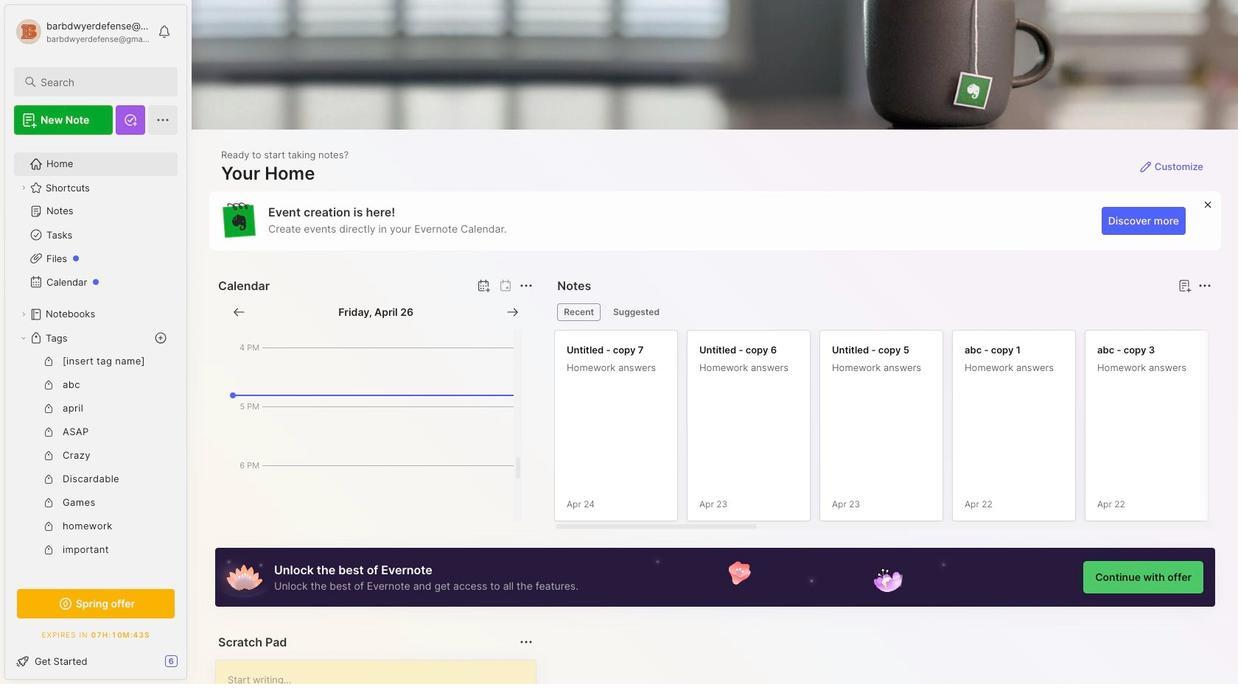 Task type: locate. For each thing, give the bounding box(es) containing it.
More actions field
[[516, 276, 537, 296], [1195, 276, 1216, 296], [516, 632, 537, 653]]

Start writing… text field
[[228, 661, 535, 685]]

0 vertical spatial more actions image
[[518, 277, 535, 295]]

tab list
[[558, 304, 1210, 321]]

group
[[14, 350, 178, 685]]

row group
[[555, 330, 1238, 531]]

1 horizontal spatial tab
[[607, 304, 666, 321]]

None search field
[[41, 73, 164, 91]]

1 vertical spatial more actions image
[[518, 634, 535, 652]]

tree
[[5, 144, 186, 685]]

2 more actions image from the top
[[518, 634, 535, 652]]

1 tab from the left
[[558, 304, 601, 321]]

2 tab from the left
[[607, 304, 666, 321]]

more actions image
[[518, 277, 535, 295], [518, 634, 535, 652]]

none search field inside main element
[[41, 73, 164, 91]]

Account field
[[14, 17, 150, 46]]

click to collapse image
[[186, 658, 197, 675]]

Search text field
[[41, 75, 164, 89]]

expand notebooks image
[[19, 310, 28, 319]]

0 horizontal spatial tab
[[558, 304, 601, 321]]

tab
[[558, 304, 601, 321], [607, 304, 666, 321]]

expand tags image
[[19, 334, 28, 343]]



Task type: vqa. For each thing, say whether or not it's contained in the screenshot.
the Search text field
yes



Task type: describe. For each thing, give the bounding box(es) containing it.
Choose date to view field
[[339, 305, 414, 320]]

more actions image
[[1196, 277, 1214, 295]]

group inside tree
[[14, 350, 178, 685]]

main element
[[0, 0, 192, 685]]

1 more actions image from the top
[[518, 277, 535, 295]]

new evernote calendar event image
[[475, 277, 493, 295]]

Help and Learning task checklist field
[[5, 650, 186, 674]]

tree inside main element
[[5, 144, 186, 685]]



